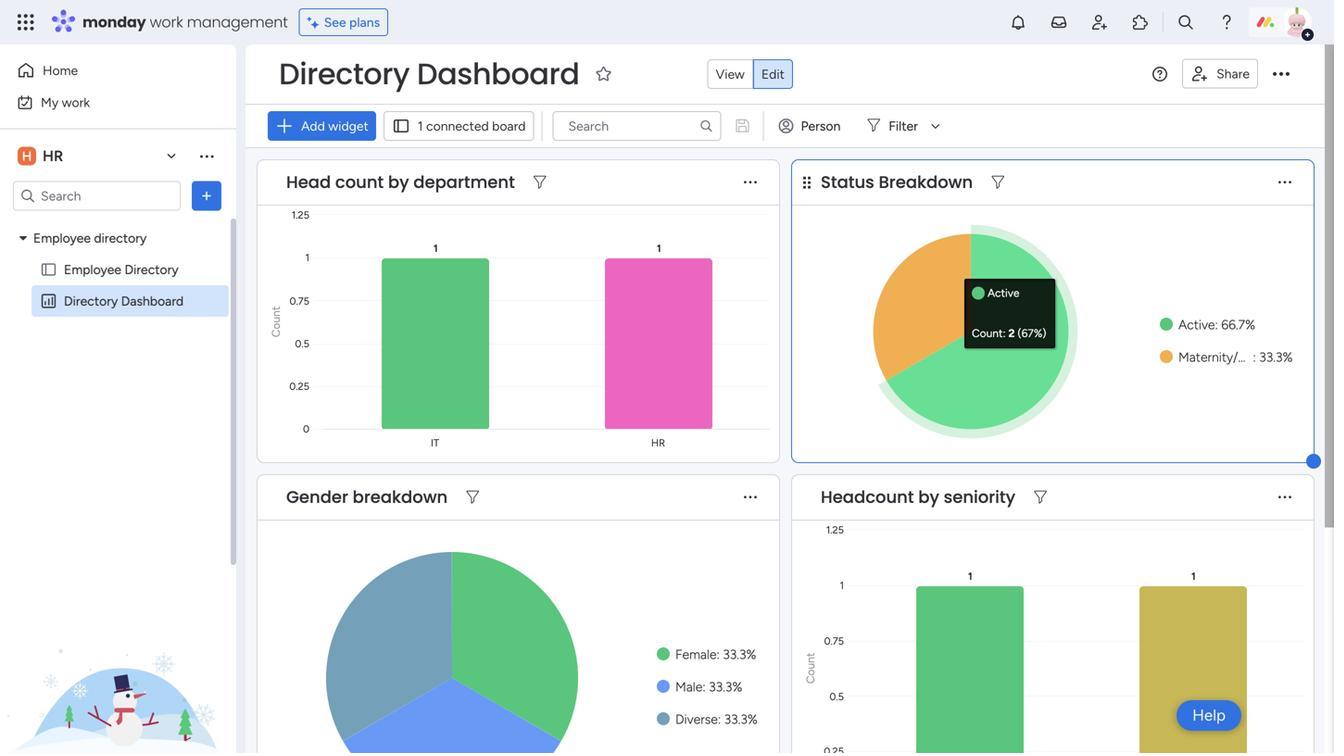 Task type: describe. For each thing, give the bounding box(es) containing it.
2 vertical spatial directory
[[64, 293, 118, 309]]

female : 33.3%
[[676, 647, 757, 663]]

help image
[[1218, 13, 1237, 32]]

directory dashboard banner
[[246, 44, 1326, 148]]

select product image
[[17, 13, 35, 32]]

active : 66.7%
[[1179, 317, 1256, 333]]

employee directory
[[64, 262, 179, 278]]

seniority
[[944, 486, 1016, 509]]

hr
[[43, 147, 63, 165]]

employee directory
[[33, 230, 147, 246]]

: 33.3%
[[1254, 349, 1294, 365]]

see plans
[[324, 14, 380, 30]]

search everything image
[[1177, 13, 1196, 32]]

1 connected board button
[[384, 111, 534, 141]]

status breakdown
[[821, 171, 974, 194]]

edit
[[762, 66, 785, 82]]

caret down image
[[19, 232, 27, 245]]

employee for employee directory
[[64, 262, 121, 278]]

33.3% for female : 33.3%
[[723, 647, 757, 663]]

my work button
[[11, 88, 199, 117]]

share
[[1217, 66, 1251, 82]]

lottie animation element
[[0, 566, 236, 754]]

: for diverse : 33.3%
[[718, 712, 721, 728]]

headcount by seniority
[[821, 486, 1016, 509]]

notifications image
[[1010, 13, 1028, 32]]

more options image
[[1274, 66, 1290, 83]]

board
[[492, 118, 526, 134]]

0 horizontal spatial v2 funnel image
[[467, 491, 479, 505]]

dapulse drag handle 3 image
[[804, 176, 811, 189]]

my
[[41, 95, 59, 110]]

33.3% for diverse : 33.3%
[[725, 712, 758, 728]]

arrow down image
[[925, 115, 947, 137]]

33.3% for male : 33.3%
[[709, 680, 743, 695]]

1 vertical spatial directory
[[125, 262, 179, 278]]

: for male : 33.3%
[[703, 680, 706, 695]]

head
[[286, 171, 331, 194]]

workspace options image
[[197, 147, 216, 165]]

workspace image
[[18, 146, 36, 166]]

directory dashboard inside list box
[[64, 293, 184, 309]]

menu image
[[1153, 67, 1168, 82]]

dashboard inside the directory dashboard banner
[[417, 53, 580, 95]]

1 vertical spatial by
[[919, 486, 940, 509]]

h
[[22, 148, 32, 164]]

public dashboard image
[[40, 292, 57, 310]]

monday work management
[[83, 12, 288, 32]]

edit button
[[754, 59, 793, 89]]

dashboard inside list box
[[121, 293, 184, 309]]

female
[[676, 647, 717, 663]]

breakdown
[[879, 171, 974, 194]]

employee for employee directory
[[33, 230, 91, 246]]

monday
[[83, 12, 146, 32]]

help
[[1193, 706, 1226, 725]]

person
[[801, 118, 841, 134]]

options image
[[197, 187, 216, 205]]

v2 funnel image
[[1035, 491, 1047, 505]]

count
[[335, 171, 384, 194]]

gender breakdown
[[286, 486, 448, 509]]

more dots image for status breakdown
[[1279, 176, 1292, 189]]

directory dashboard inside banner
[[279, 53, 580, 95]]

maternity/paternity leave
[[1179, 349, 1323, 365]]

apps image
[[1132, 13, 1150, 32]]

add widget button
[[268, 111, 376, 141]]

view
[[716, 66, 745, 82]]

home
[[43, 63, 78, 78]]

33.3% left 'leave'
[[1260, 349, 1294, 365]]

breakdown
[[353, 486, 448, 509]]

66.7%
[[1222, 317, 1256, 333]]



Task type: vqa. For each thing, say whether or not it's contained in the screenshot.
Next month's Task
no



Task type: locate. For each thing, give the bounding box(es) containing it.
2 horizontal spatial directory
[[279, 53, 410, 95]]

more dots image
[[1279, 491, 1292, 505]]

0 vertical spatial dashboard
[[417, 53, 580, 95]]

1 vertical spatial dashboard
[[121, 293, 184, 309]]

directory inside banner
[[279, 53, 410, 95]]

: up diverse
[[703, 680, 706, 695]]

male
[[676, 680, 703, 695]]

inbox image
[[1050, 13, 1069, 32]]

filter button
[[860, 111, 947, 141]]

headcount
[[821, 486, 915, 509]]

view button
[[708, 59, 754, 89]]

work
[[150, 12, 183, 32], [62, 95, 90, 110]]

see
[[324, 14, 346, 30]]

head count by department
[[286, 171, 515, 194]]

Search in workspace field
[[39, 185, 155, 207]]

leave
[[1294, 349, 1323, 365]]

0 vertical spatial directory dashboard
[[279, 53, 580, 95]]

1 horizontal spatial work
[[150, 12, 183, 32]]

0 horizontal spatial by
[[388, 171, 409, 194]]

employee up "public board" icon
[[33, 230, 91, 246]]

see plans button
[[299, 8, 389, 36]]

33.3% up 'diverse : 33.3%'
[[709, 680, 743, 695]]

by
[[388, 171, 409, 194], [919, 486, 940, 509]]

: for female : 33.3%
[[717, 647, 720, 663]]

1 connected board
[[418, 118, 526, 134]]

directory down see plans button
[[279, 53, 410, 95]]

v2 funnel image for status breakdown
[[992, 176, 1005, 189]]

public board image
[[40, 261, 57, 279]]

1 vertical spatial work
[[62, 95, 90, 110]]

directory
[[94, 230, 147, 246]]

directory dashboard down employee directory at the left top of page
[[64, 293, 184, 309]]

filter
[[889, 118, 919, 134]]

1 vertical spatial employee
[[64, 262, 121, 278]]

display modes group
[[708, 59, 793, 89]]

1
[[418, 118, 423, 134]]

0 vertical spatial work
[[150, 12, 183, 32]]

directory dashboard
[[279, 53, 580, 95], [64, 293, 184, 309]]

employee down employee directory at the left top
[[64, 262, 121, 278]]

: down the male : 33.3%
[[718, 712, 721, 728]]

department
[[414, 171, 515, 194]]

: up the male : 33.3%
[[717, 647, 720, 663]]

plans
[[350, 14, 380, 30]]

v2 funnel image
[[534, 176, 547, 189], [992, 176, 1005, 189], [467, 491, 479, 505]]

invite members image
[[1091, 13, 1110, 32]]

none search field inside the directory dashboard banner
[[553, 111, 722, 141]]

Directory Dashboard field
[[274, 53, 584, 95]]

add
[[301, 118, 325, 134]]

2 horizontal spatial v2 funnel image
[[992, 176, 1005, 189]]

dashboard
[[417, 53, 580, 95], [121, 293, 184, 309]]

1 horizontal spatial directory
[[125, 262, 179, 278]]

0 horizontal spatial dashboard
[[121, 293, 184, 309]]

connected
[[426, 118, 489, 134]]

add widget
[[301, 118, 369, 134]]

None search field
[[553, 111, 722, 141]]

work for monday
[[150, 12, 183, 32]]

workspace selection element
[[18, 145, 66, 167]]

0 vertical spatial by
[[388, 171, 409, 194]]

search image
[[699, 119, 714, 133]]

home button
[[11, 56, 199, 85]]

by left seniority
[[919, 486, 940, 509]]

work right monday
[[150, 12, 183, 32]]

help button
[[1178, 701, 1242, 731]]

active
[[1179, 317, 1216, 333]]

status
[[821, 171, 875, 194]]

work inside my work button
[[62, 95, 90, 110]]

0 horizontal spatial directory
[[64, 293, 118, 309]]

0 horizontal spatial directory dashboard
[[64, 293, 184, 309]]

more dots image
[[744, 176, 757, 189], [1279, 176, 1292, 189], [744, 491, 757, 505]]

: left 66.7%
[[1216, 317, 1219, 333]]

0 vertical spatial employee
[[33, 230, 91, 246]]

v2 funnel image for head count by department
[[534, 176, 547, 189]]

diverse : 33.3%
[[676, 712, 758, 728]]

0 horizontal spatial work
[[62, 95, 90, 110]]

: for active : 66.7%
[[1216, 317, 1219, 333]]

: down 66.7%
[[1254, 349, 1257, 365]]

person button
[[772, 111, 852, 141]]

directory right public dashboard "icon"
[[64, 293, 118, 309]]

33.3%
[[1260, 349, 1294, 365], [723, 647, 757, 663], [709, 680, 743, 695], [725, 712, 758, 728]]

lottie animation image
[[0, 566, 236, 754]]

dashboard up board
[[417, 53, 580, 95]]

list box
[[0, 219, 236, 567]]

male : 33.3%
[[676, 680, 743, 695]]

1 horizontal spatial by
[[919, 486, 940, 509]]

work right my
[[62, 95, 90, 110]]

diverse
[[676, 712, 718, 728]]

by right count
[[388, 171, 409, 194]]

management
[[187, 12, 288, 32]]

add to favorites image
[[595, 64, 613, 83]]

more dots image for head count by department
[[744, 176, 757, 189]]

1 horizontal spatial directory dashboard
[[279, 53, 580, 95]]

ruby anderson image
[[1283, 7, 1313, 37]]

33.3% right diverse
[[725, 712, 758, 728]]

my work
[[41, 95, 90, 110]]

1 horizontal spatial v2 funnel image
[[534, 176, 547, 189]]

33.3% right female
[[723, 647, 757, 663]]

work for my
[[62, 95, 90, 110]]

list box containing employee directory
[[0, 219, 236, 567]]

widget
[[328, 118, 369, 134]]

employee
[[33, 230, 91, 246], [64, 262, 121, 278]]

directory
[[279, 53, 410, 95], [125, 262, 179, 278], [64, 293, 118, 309]]

share button
[[1183, 59, 1259, 89]]

0 vertical spatial directory
[[279, 53, 410, 95]]

dashboard down employee directory at the left top of page
[[121, 293, 184, 309]]

:
[[1216, 317, 1219, 333], [1254, 349, 1257, 365], [717, 647, 720, 663], [703, 680, 706, 695], [718, 712, 721, 728]]

directory dashboard up 1
[[279, 53, 580, 95]]

maternity/paternity
[[1179, 349, 1290, 365]]

directory down directory
[[125, 262, 179, 278]]

1 vertical spatial directory dashboard
[[64, 293, 184, 309]]

Filter dashboard by text search field
[[553, 111, 722, 141]]

1 horizontal spatial dashboard
[[417, 53, 580, 95]]

option
[[0, 222, 236, 225]]

gender
[[286, 486, 349, 509]]



